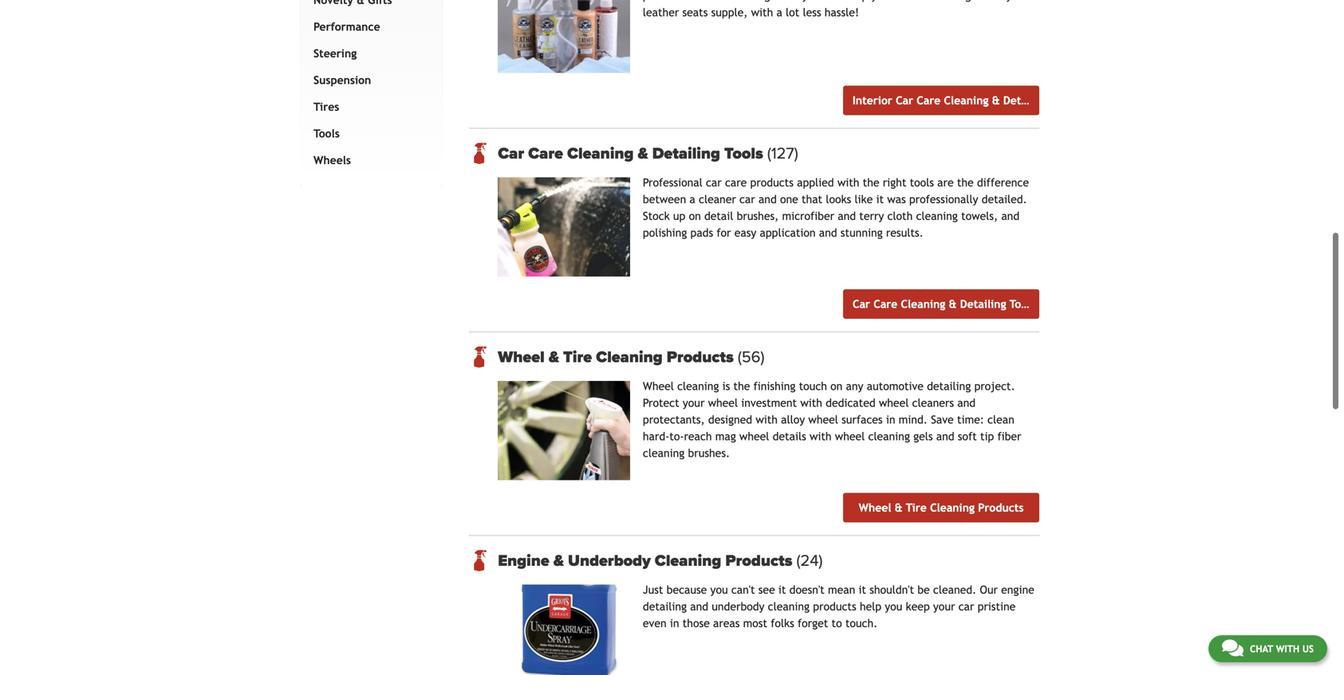 Task type: locate. For each thing, give the bounding box(es) containing it.
polishing
[[643, 227, 687, 239]]

towels,
[[962, 210, 998, 223]]

alloy
[[781, 414, 805, 427]]

those
[[683, 618, 710, 630]]

gels
[[914, 431, 933, 443]]

car up brushes,
[[740, 193, 755, 206]]

reach
[[684, 431, 712, 443]]

suspension link
[[310, 67, 426, 94]]

it
[[877, 193, 884, 206], [779, 584, 786, 597], [859, 584, 867, 597]]

car up cleaner
[[706, 176, 722, 189]]

products up to
[[813, 601, 857, 614]]

car down cleaned.
[[959, 601, 975, 614]]

professional
[[643, 176, 703, 189]]

in left mind.
[[886, 414, 896, 427]]

care
[[917, 94, 941, 107], [528, 144, 563, 163], [874, 298, 898, 311]]

1 vertical spatial tools
[[725, 144, 764, 163]]

0 vertical spatial on
[[689, 210, 701, 223]]

your up protectants,
[[683, 397, 705, 410]]

2 vertical spatial car
[[959, 601, 975, 614]]

0 horizontal spatial on
[[689, 210, 701, 223]]

1 vertical spatial wheel & tire cleaning products link
[[843, 494, 1040, 523]]

wheel & tire cleaning products up protect
[[498, 348, 738, 367]]

it inside the professional car care products applied with the right tools are the difference between a cleaner car and one that looks like it was professionally detailed. stock up on detail brushes, microfiber and terry cloth cleaning towels, and polishing pads for easy application and stunning results.
[[877, 193, 884, 206]]

1 vertical spatial wheel
[[643, 380, 674, 393]]

on inside wheel cleaning is the finishing touch on any automotive detailing project. protect your wheel investment with dedicated wheel cleaners and protectants, designed with alloy wheel surfaces in mind. save time: clean hard-to-reach mag wheel details with wheel cleaning gels and soft tip fiber cleaning brushes.
[[831, 380, 843, 393]]

cleaning up the folks
[[768, 601, 810, 614]]

engine & underbody cleaning products link
[[498, 552, 1040, 571]]

cleaning left the is
[[678, 380, 719, 393]]

0 horizontal spatial wheel & tire cleaning products
[[498, 348, 738, 367]]

it up help
[[859, 584, 867, 597]]

detailing
[[927, 380, 971, 393], [643, 601, 687, 614]]

be
[[918, 584, 930, 597]]

hard-
[[643, 431, 670, 443]]

0 vertical spatial car
[[896, 94, 914, 107]]

designed
[[709, 414, 753, 427]]

1 vertical spatial wheel & tire cleaning products
[[859, 502, 1024, 515]]

pads
[[691, 227, 714, 239]]

the inside wheel cleaning is the finishing touch on any automotive detailing project. protect your wheel investment with dedicated wheel cleaners and protectants, designed with alloy wheel surfaces in mind. save time: clean hard-to-reach mag wheel details with wheel cleaning gels and soft tip fiber cleaning brushes.
[[734, 380, 750, 393]]

application
[[760, 227, 816, 239]]

brushes.
[[688, 447, 730, 460]]

protect
[[643, 397, 680, 410]]

wheel down the is
[[708, 397, 738, 410]]

chat with us link
[[1209, 636, 1328, 663]]

0 vertical spatial wheel
[[498, 348, 545, 367]]

1 vertical spatial car care cleaning & detailing tools
[[853, 298, 1036, 311]]

1 horizontal spatial tire
[[906, 502, 927, 515]]

wheel & tire cleaning products down gels at the bottom
[[859, 502, 1024, 515]]

1 vertical spatial detailing
[[643, 601, 687, 614]]

2 horizontal spatial wheel
[[859, 502, 892, 515]]

wheel & tire cleaning products link down gels at the bottom
[[843, 494, 1040, 523]]

car
[[706, 176, 722, 189], [740, 193, 755, 206], [959, 601, 975, 614]]

1 horizontal spatial on
[[831, 380, 843, 393]]

our
[[980, 584, 998, 597]]

save
[[931, 414, 954, 427]]

0 vertical spatial car care cleaning & detailing tools link
[[498, 144, 1040, 163]]

1 horizontal spatial it
[[859, 584, 867, 597]]

0 horizontal spatial car
[[706, 176, 722, 189]]

1 horizontal spatial care
[[874, 298, 898, 311]]

on right up
[[689, 210, 701, 223]]

on left any
[[831, 380, 843, 393]]

1 horizontal spatial in
[[886, 414, 896, 427]]

0 horizontal spatial car
[[498, 144, 524, 163]]

1 vertical spatial car
[[498, 144, 524, 163]]

0 vertical spatial tire
[[563, 348, 592, 367]]

was
[[888, 193, 906, 206]]

1 vertical spatial car care cleaning & detailing tools link
[[843, 290, 1040, 319]]

wheel down surfaces
[[835, 431, 865, 443]]

the right the are
[[957, 176, 974, 189]]

tire up wheel & tire cleaning products thumbnail image
[[563, 348, 592, 367]]

0 horizontal spatial tire
[[563, 348, 592, 367]]

keep
[[906, 601, 930, 614]]

0 vertical spatial care
[[917, 94, 941, 107]]

detail
[[705, 210, 734, 223]]

the up like at right top
[[863, 176, 880, 189]]

0 vertical spatial tools
[[314, 127, 340, 140]]

care down results.
[[874, 298, 898, 311]]

applied
[[797, 176, 834, 189]]

help
[[860, 601, 882, 614]]

cleaning down the professionally
[[916, 210, 958, 223]]

wheels
[[314, 154, 351, 167]]

0 vertical spatial wheel & tire cleaning products
[[498, 348, 738, 367]]

doesn't
[[790, 584, 825, 597]]

investment
[[742, 397, 797, 410]]

1 horizontal spatial car
[[853, 298, 871, 311]]

you down shouldn't
[[885, 601, 903, 614]]

wheel right mag
[[740, 431, 770, 443]]

engine
[[1002, 584, 1035, 597]]

cleaned.
[[934, 584, 977, 597]]

0 vertical spatial your
[[683, 397, 705, 410]]

cleaning
[[944, 94, 989, 107], [567, 144, 634, 163], [901, 298, 946, 311], [596, 348, 663, 367], [930, 502, 975, 515], [655, 552, 722, 571]]

0 vertical spatial car
[[706, 176, 722, 189]]

0 horizontal spatial the
[[734, 380, 750, 393]]

one
[[780, 193, 799, 206]]

it right like at right top
[[877, 193, 884, 206]]

and up those
[[690, 601, 709, 614]]

comments image
[[1222, 639, 1244, 658]]

to
[[832, 618, 842, 630]]

cleaning down the hard-
[[643, 447, 685, 460]]

1 horizontal spatial detailing
[[927, 380, 971, 393]]

wheel & tire cleaning products
[[498, 348, 738, 367], [859, 502, 1024, 515]]

0 horizontal spatial care
[[528, 144, 563, 163]]

0 vertical spatial wheel & tire cleaning products link
[[498, 348, 1040, 367]]

with inside the professional car care products applied with the right tools are the difference between a cleaner car and one that looks like it was professionally detailed. stock up on detail brushes, microfiber and terry cloth cleaning towels, and polishing pads for easy application and stunning results.
[[838, 176, 860, 189]]

your inside just because you can't see it doesn't mean it shouldn't be cleaned. our engine detailing and underbody cleaning products help you keep your car pristine even in those areas most folks forget to touch.
[[934, 601, 956, 614]]

shouldn't
[[870, 584, 915, 597]]

tools
[[314, 127, 340, 140], [725, 144, 764, 163], [1010, 298, 1036, 311]]

detailing up even
[[643, 601, 687, 614]]

0 horizontal spatial detailing
[[643, 601, 687, 614]]

your down cleaned.
[[934, 601, 956, 614]]

2 vertical spatial car
[[853, 298, 871, 311]]

0 horizontal spatial wheel
[[498, 348, 545, 367]]

0 vertical spatial in
[[886, 414, 896, 427]]

just
[[643, 584, 663, 597]]

1 horizontal spatial wheel
[[643, 380, 674, 393]]

1 horizontal spatial products
[[813, 601, 857, 614]]

1 horizontal spatial wheel & tire cleaning products
[[859, 502, 1024, 515]]

wheel & tire cleaning products link up finishing
[[498, 348, 1040, 367]]

2 vertical spatial care
[[874, 298, 898, 311]]

0 horizontal spatial you
[[711, 584, 728, 597]]

the right the is
[[734, 380, 750, 393]]

in inside wheel cleaning is the finishing touch on any automotive detailing project. protect your wheel investment with dedicated wheel cleaners and protectants, designed with alloy wheel surfaces in mind. save time: clean hard-to-reach mag wheel details with wheel cleaning gels and soft tip fiber cleaning brushes.
[[886, 414, 896, 427]]

1 horizontal spatial car care cleaning & detailing tools
[[853, 298, 1036, 311]]

touch
[[799, 380, 827, 393]]

you left can't
[[711, 584, 728, 597]]

products
[[1053, 94, 1099, 107], [667, 348, 734, 367], [978, 502, 1024, 515], [726, 552, 793, 571]]

2 horizontal spatial tools
[[1010, 298, 1036, 311]]

time:
[[957, 414, 985, 427]]

tire down gels at the bottom
[[906, 502, 927, 515]]

0 horizontal spatial products
[[751, 176, 794, 189]]

2 vertical spatial detailing
[[960, 298, 1007, 311]]

with left us
[[1276, 644, 1300, 655]]

2 horizontal spatial car
[[959, 601, 975, 614]]

tip
[[981, 431, 994, 443]]

&
[[992, 94, 1000, 107], [638, 144, 648, 163], [949, 298, 957, 311], [549, 348, 559, 367], [895, 502, 903, 515], [554, 552, 564, 571]]

2 horizontal spatial it
[[877, 193, 884, 206]]

wheel
[[708, 397, 738, 410], [879, 397, 909, 410], [809, 414, 839, 427], [740, 431, 770, 443], [835, 431, 865, 443]]

with
[[838, 176, 860, 189], [801, 397, 823, 410], [756, 414, 778, 427], [810, 431, 832, 443], [1276, 644, 1300, 655]]

car inside just because you can't see it doesn't mean it shouldn't be cleaned. our engine detailing and underbody cleaning products help you keep your car pristine even in those areas most folks forget to touch.
[[959, 601, 975, 614]]

1 vertical spatial in
[[670, 618, 680, 630]]

in right even
[[670, 618, 680, 630]]

wheel inside wheel cleaning is the finishing touch on any automotive detailing project. protect your wheel investment with dedicated wheel cleaners and protectants, designed with alloy wheel surfaces in mind. save time: clean hard-to-reach mag wheel details with wheel cleaning gels and soft tip fiber cleaning brushes.
[[643, 380, 674, 393]]

is
[[723, 380, 730, 393]]

1 vertical spatial care
[[528, 144, 563, 163]]

folks
[[771, 618, 795, 630]]

0 horizontal spatial your
[[683, 397, 705, 410]]

any
[[846, 380, 864, 393]]

finishing
[[754, 380, 796, 393]]

detailed.
[[982, 193, 1028, 206]]

1 horizontal spatial your
[[934, 601, 956, 614]]

products
[[751, 176, 794, 189], [813, 601, 857, 614]]

with up looks
[[838, 176, 860, 189]]

1 vertical spatial products
[[813, 601, 857, 614]]

0 horizontal spatial car care cleaning & detailing tools
[[498, 144, 768, 163]]

your
[[683, 397, 705, 410], [934, 601, 956, 614]]

1 horizontal spatial car
[[740, 193, 755, 206]]

0 vertical spatial car care cleaning & detailing tools
[[498, 144, 768, 163]]

engine & underbody cleaning products thumbnail image image
[[498, 585, 630, 676]]

0 horizontal spatial tools
[[314, 127, 340, 140]]

on inside the professional car care products applied with the right tools are the difference between a cleaner car and one that looks like it was professionally detailed. stock up on detail brushes, microfiber and terry cloth cleaning towels, and polishing pads for easy application and stunning results.
[[689, 210, 701, 223]]

cleaning
[[916, 210, 958, 223], [678, 380, 719, 393], [869, 431, 910, 443], [643, 447, 685, 460], [768, 601, 810, 614]]

cleaning down mind.
[[869, 431, 910, 443]]

cleaning inside just because you can't see it doesn't mean it shouldn't be cleaned. our engine detailing and underbody cleaning products help you keep your car pristine even in those areas most folks forget to touch.
[[768, 601, 810, 614]]

wheel for bottom the wheel & tire cleaning products link
[[859, 502, 892, 515]]

chat
[[1250, 644, 1274, 655]]

care right interior
[[917, 94, 941, 107]]

it right the see
[[779, 584, 786, 597]]

1 vertical spatial your
[[934, 601, 956, 614]]

care up car care cleaning & detailing tools thumbnail image at the top of the page
[[528, 144, 563, 163]]

1 vertical spatial detailing
[[653, 144, 721, 163]]

1 vertical spatial tire
[[906, 502, 927, 515]]

care for bottom car care cleaning & detailing tools link
[[874, 298, 898, 311]]

on
[[689, 210, 701, 223], [831, 380, 843, 393]]

in
[[886, 414, 896, 427], [670, 618, 680, 630]]

products up one
[[751, 176, 794, 189]]

mind.
[[899, 414, 928, 427]]

wheel & tire cleaning products link
[[498, 348, 1040, 367], [843, 494, 1040, 523]]

you
[[711, 584, 728, 597], [885, 601, 903, 614]]

detailing up cleaners
[[927, 380, 971, 393]]

0 vertical spatial detailing
[[927, 380, 971, 393]]

0 vertical spatial products
[[751, 176, 794, 189]]

in inside just because you can't see it doesn't mean it shouldn't be cleaned. our engine detailing and underbody cleaning products help you keep your car pristine even in those areas most folks forget to touch.
[[670, 618, 680, 630]]

products inside the professional car care products applied with the right tools are the difference between a cleaner car and one that looks like it was professionally detailed. stock up on detail brushes, microfiber and terry cloth cleaning towels, and polishing pads for easy application and stunning results.
[[751, 176, 794, 189]]

and down detailed.
[[1002, 210, 1020, 223]]

most
[[743, 618, 768, 630]]

wheel
[[498, 348, 545, 367], [643, 380, 674, 393], [859, 502, 892, 515]]

1 horizontal spatial you
[[885, 601, 903, 614]]

0 horizontal spatial in
[[670, 618, 680, 630]]

1 vertical spatial on
[[831, 380, 843, 393]]

2 vertical spatial wheel
[[859, 502, 892, 515]]

detailing inside wheel cleaning is the finishing touch on any automotive detailing project. protect your wheel investment with dedicated wheel cleaners and protectants, designed with alloy wheel surfaces in mind. save time: clean hard-to-reach mag wheel details with wheel cleaning gels and soft tip fiber cleaning brushes.
[[927, 380, 971, 393]]



Task type: describe. For each thing, give the bounding box(es) containing it.
your inside wheel cleaning is the finishing touch on any automotive detailing project. protect your wheel investment with dedicated wheel cleaners and protectants, designed with alloy wheel surfaces in mind. save time: clean hard-to-reach mag wheel details with wheel cleaning gels and soft tip fiber cleaning brushes.
[[683, 397, 705, 410]]

that
[[802, 193, 823, 206]]

tires
[[314, 100, 339, 113]]

to-
[[670, 431, 684, 443]]

interior car care cleaning & detailing products
[[853, 94, 1099, 107]]

2 vertical spatial tools
[[1010, 298, 1036, 311]]

tires link
[[310, 94, 426, 120]]

are
[[938, 176, 954, 189]]

performance
[[314, 20, 380, 33]]

car care cleaning & detailing tools thumbnail image image
[[498, 178, 630, 277]]

products inside just because you can't see it doesn't mean it shouldn't be cleaned. our engine detailing and underbody cleaning products help you keep your car pristine even in those areas most folks forget to touch.
[[813, 601, 857, 614]]

up
[[673, 210, 686, 223]]

pristine
[[978, 601, 1016, 614]]

cleaner
[[699, 193, 736, 206]]

can't
[[732, 584, 755, 597]]

tools
[[910, 176, 934, 189]]

soft
[[958, 431, 977, 443]]

right
[[883, 176, 907, 189]]

steering
[[314, 47, 357, 60]]

clean
[[988, 414, 1015, 427]]

2 horizontal spatial car
[[896, 94, 914, 107]]

interior
[[853, 94, 893, 107]]

touch.
[[846, 618, 878, 630]]

mean
[[828, 584, 856, 597]]

and down microfiber
[[819, 227, 838, 239]]

engine
[[498, 552, 550, 571]]

detailing for car care cleaning & detailing tools link to the top
[[653, 144, 721, 163]]

chat with us
[[1250, 644, 1314, 655]]

1 horizontal spatial tools
[[725, 144, 764, 163]]

wheels link
[[310, 147, 426, 174]]

underbody
[[568, 552, 651, 571]]

just because you can't see it doesn't mean it shouldn't be cleaned. our engine detailing and underbody cleaning products help you keep your car pristine even in those areas most folks forget to touch.
[[643, 584, 1035, 630]]

and up brushes,
[[759, 193, 777, 206]]

detailing for bottom car care cleaning & detailing tools link
[[960, 298, 1007, 311]]

a
[[690, 193, 696, 206]]

brushes,
[[737, 210, 779, 223]]

and inside just because you can't see it doesn't mean it shouldn't be cleaned. our engine detailing and underbody cleaning products help you keep your car pristine even in those areas most folks forget to touch.
[[690, 601, 709, 614]]

0 horizontal spatial it
[[779, 584, 786, 597]]

wheel right alloy
[[809, 414, 839, 427]]

performance link
[[310, 13, 426, 40]]

0 vertical spatial detailing
[[1004, 94, 1050, 107]]

wheel down automotive
[[879, 397, 909, 410]]

care
[[725, 176, 747, 189]]

professional car care products applied with the right tools are the difference between a cleaner car and one that looks like it was professionally detailed. stock up on detail brushes, microfiber and terry cloth cleaning towels, and polishing pads for easy application and stunning results.
[[643, 176, 1029, 239]]

cloth
[[888, 210, 913, 223]]

and down save
[[937, 431, 955, 443]]

0 vertical spatial you
[[711, 584, 728, 597]]

with right details
[[810, 431, 832, 443]]

stock
[[643, 210, 670, 223]]

cleaning inside the professional car care products applied with the right tools are the difference between a cleaner car and one that looks like it was professionally detailed. stock up on detail brushes, microfiber and terry cloth cleaning towels, and polishing pads for easy application and stunning results.
[[916, 210, 958, 223]]

stunning
[[841, 227, 883, 239]]

in for wheel & tire cleaning products
[[886, 414, 896, 427]]

because
[[667, 584, 707, 597]]

detailing inside just because you can't see it doesn't mean it shouldn't be cleaned. our engine detailing and underbody cleaning products help you keep your car pristine even in those areas most folks forget to touch.
[[643, 601, 687, 614]]

in for engine & underbody cleaning products
[[670, 618, 680, 630]]

results.
[[886, 227, 924, 239]]

and up 'time:'
[[958, 397, 976, 410]]

with down 'touch'
[[801, 397, 823, 410]]

see
[[759, 584, 775, 597]]

surfaces
[[842, 414, 883, 427]]

microfiber
[[782, 210, 835, 223]]

engine & underbody cleaning products
[[498, 552, 797, 571]]

1 horizontal spatial the
[[863, 176, 880, 189]]

wheel cleaning is the finishing touch on any automotive detailing project. protect your wheel investment with dedicated wheel cleaners and protectants, designed with alloy wheel surfaces in mind. save time: clean hard-to-reach mag wheel details with wheel cleaning gels and soft tip fiber cleaning brushes.
[[643, 380, 1022, 460]]

wheel for the wheel & tire cleaning products link to the top
[[498, 348, 545, 367]]

car care cleaning & detailing tools for bottom car care cleaning & detailing tools link
[[853, 298, 1036, 311]]

forget
[[798, 618, 829, 630]]

wheel & tire cleaning products thumbnail image image
[[498, 381, 630, 481]]

suspension
[[314, 74, 371, 86]]

with down investment
[[756, 414, 778, 427]]

even
[[643, 618, 667, 630]]

for
[[717, 227, 731, 239]]

between
[[643, 193, 686, 206]]

areas
[[713, 618, 740, 630]]

cleaners
[[913, 397, 954, 410]]

interior car care cleaning & detailing products link
[[843, 86, 1099, 115]]

and down looks
[[838, 210, 856, 223]]

steering link
[[310, 40, 426, 67]]

project.
[[975, 380, 1016, 393]]

car care cleaning & detailing tools for car care cleaning & detailing tools link to the top
[[498, 144, 768, 163]]

easy
[[735, 227, 757, 239]]

like
[[855, 193, 873, 206]]

protectants,
[[643, 414, 705, 427]]

difference
[[977, 176, 1029, 189]]

us
[[1303, 644, 1314, 655]]

1 vertical spatial you
[[885, 601, 903, 614]]

mag
[[716, 431, 736, 443]]

fiber
[[998, 431, 1022, 443]]

looks
[[826, 193, 852, 206]]

1 vertical spatial car
[[740, 193, 755, 206]]

interior car care cleaning & detailing products thumbnail image image
[[498, 0, 630, 73]]

automotive
[[867, 380, 924, 393]]

professionally
[[910, 193, 979, 206]]

2 horizontal spatial the
[[957, 176, 974, 189]]

underbody
[[712, 601, 765, 614]]

care for car care cleaning & detailing tools link to the top
[[528, 144, 563, 163]]

2 horizontal spatial care
[[917, 94, 941, 107]]

terry
[[860, 210, 884, 223]]

dedicated
[[826, 397, 876, 410]]



Task type: vqa. For each thing, say whether or not it's contained in the screenshot.
first Schwaben - Corporate Logo from the bottom
no



